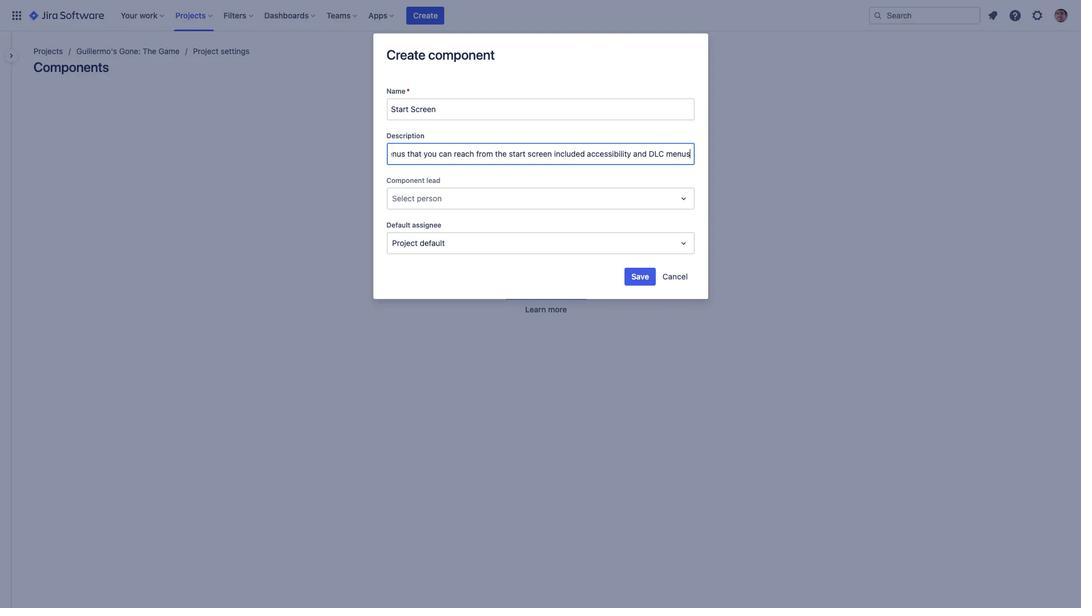 Task type: describe. For each thing, give the bounding box(es) containing it.
have
[[575, 199, 598, 212]]

search image
[[874, 11, 883, 20]]

name *
[[387, 87, 410, 95]]

the
[[143, 46, 156, 56]]

components are subsections of a project. use them to group issues within a project into smaller parts.
[[463, 236, 630, 267]]

save button
[[625, 268, 656, 286]]

component
[[387, 176, 425, 185]]

select person
[[392, 194, 442, 203]]

none text field inside create component dialog
[[392, 193, 394, 204]]

doesn't
[[535, 199, 572, 212]]

project for project settings
[[193, 46, 219, 56]]

projects link
[[33, 45, 63, 58]]

name
[[387, 87, 406, 95]]

Search field
[[869, 6, 981, 24]]

yet
[[572, 213, 588, 226]]

components for components
[[33, 59, 109, 75]]

create for create component
[[387, 47, 426, 63]]

more
[[548, 305, 567, 314]]

create component
[[387, 47, 495, 63]]

create banner
[[0, 0, 1081, 31]]

this project doesn't have any components, yet
[[474, 199, 618, 226]]

assignee
[[412, 221, 442, 229]]

any
[[601, 199, 618, 212]]

cancel button
[[656, 268, 695, 286]]

guillermo's gone: the game
[[76, 46, 180, 56]]

them
[[472, 247, 490, 256]]

learn more
[[525, 305, 567, 314]]

are
[[511, 236, 522, 245]]

create for create
[[413, 10, 438, 20]]

issues
[[525, 247, 548, 256]]

default
[[387, 221, 410, 229]]

of
[[570, 236, 577, 245]]

components for components are subsections of a project. use them to group issues within a project into smaller parts.
[[463, 236, 509, 245]]

1 horizontal spatial a
[[580, 236, 584, 245]]

learn more button
[[525, 304, 567, 315]]

within
[[550, 247, 571, 256]]

open image for project default
[[677, 237, 690, 250]]

*
[[407, 87, 410, 95]]

parts.
[[550, 258, 571, 267]]

gone:
[[119, 46, 141, 56]]

components,
[[505, 213, 570, 226]]

open image for select person
[[677, 192, 690, 205]]



Task type: vqa. For each thing, say whether or not it's contained in the screenshot.
Guillermo's Gone: The Game
yes



Task type: locate. For each thing, give the bounding box(es) containing it.
into
[[607, 247, 621, 256]]

learn
[[525, 305, 546, 314]]

game
[[159, 46, 180, 56]]

a down of
[[573, 247, 578, 256]]

create up create component
[[413, 10, 438, 20]]

project down default
[[392, 238, 418, 248]]

Description field
[[388, 144, 694, 164]]

this
[[474, 199, 495, 212]]

create inside button
[[413, 10, 438, 20]]

a
[[580, 236, 584, 245], [573, 247, 578, 256]]

project inside create component dialog
[[392, 238, 418, 248]]

Default assignee text field
[[392, 238, 394, 249]]

create inside dialog
[[387, 47, 426, 63]]

1 vertical spatial open image
[[677, 237, 690, 250]]

project default
[[392, 238, 445, 248]]

1 horizontal spatial project
[[392, 238, 418, 248]]

0 vertical spatial open image
[[677, 192, 690, 205]]

guillermo's gone: the game link
[[76, 45, 180, 58]]

project down project.
[[580, 247, 605, 256]]

lead
[[427, 176, 441, 185]]

project
[[498, 199, 532, 212], [580, 247, 605, 256]]

create
[[413, 10, 438, 20], [387, 47, 426, 63]]

components down projects link
[[33, 59, 109, 75]]

project for project default
[[392, 238, 418, 248]]

0 vertical spatial project
[[498, 199, 532, 212]]

jira software image
[[29, 9, 104, 22], [29, 9, 104, 22]]

description
[[387, 132, 425, 140]]

0 horizontal spatial a
[[573, 247, 578, 256]]

project inside this project doesn't have any components, yet
[[498, 199, 532, 212]]

1 vertical spatial project
[[392, 238, 418, 248]]

open image
[[677, 192, 690, 205], [677, 237, 690, 250]]

components inside components are subsections of a project. use them to group issues within a project into smaller parts.
[[463, 236, 509, 245]]

project up components,
[[498, 199, 532, 212]]

0 horizontal spatial project
[[193, 46, 219, 56]]

0 vertical spatial components
[[33, 59, 109, 75]]

select
[[392, 194, 415, 203]]

components up the them
[[463, 236, 509, 245]]

0 horizontal spatial components
[[33, 59, 109, 75]]

create up *
[[387, 47, 426, 63]]

project
[[193, 46, 219, 56], [392, 238, 418, 248]]

smaller
[[522, 258, 548, 267]]

1 horizontal spatial project
[[580, 247, 605, 256]]

projects
[[33, 46, 63, 56]]

use
[[616, 236, 630, 245]]

primary element
[[7, 0, 869, 31]]

create button
[[407, 6, 445, 24]]

components
[[33, 59, 109, 75], [463, 236, 509, 245]]

1 horizontal spatial components
[[463, 236, 509, 245]]

component
[[428, 47, 495, 63]]

person
[[417, 194, 442, 203]]

settings
[[221, 46, 250, 56]]

2 open image from the top
[[677, 237, 690, 250]]

project settings link
[[193, 45, 250, 58]]

to
[[492, 247, 500, 256]]

0 horizontal spatial project
[[498, 199, 532, 212]]

project left settings
[[193, 46, 219, 56]]

default assignee
[[387, 221, 442, 229]]

project inside components are subsections of a project. use them to group issues within a project into smaller parts.
[[580, 247, 605, 256]]

save
[[632, 272, 649, 281]]

0 vertical spatial project
[[193, 46, 219, 56]]

guillermo's
[[76, 46, 117, 56]]

1 vertical spatial a
[[573, 247, 578, 256]]

subsections
[[524, 236, 568, 245]]

a right of
[[580, 236, 584, 245]]

1 vertical spatial project
[[580, 247, 605, 256]]

project settings
[[193, 46, 250, 56]]

None field
[[388, 99, 694, 119]]

1 open image from the top
[[677, 192, 690, 205]]

0 vertical spatial a
[[580, 236, 584, 245]]

none field inside create component dialog
[[388, 99, 694, 119]]

create component dialog
[[373, 33, 708, 299]]

cancel
[[663, 272, 688, 281]]

component lead
[[387, 176, 441, 185]]

1 vertical spatial create
[[387, 47, 426, 63]]

0 vertical spatial create
[[413, 10, 438, 20]]

1 vertical spatial components
[[463, 236, 509, 245]]

None text field
[[392, 193, 394, 204]]

default
[[420, 238, 445, 248]]

project.
[[586, 236, 613, 245]]

group
[[502, 247, 523, 256]]



